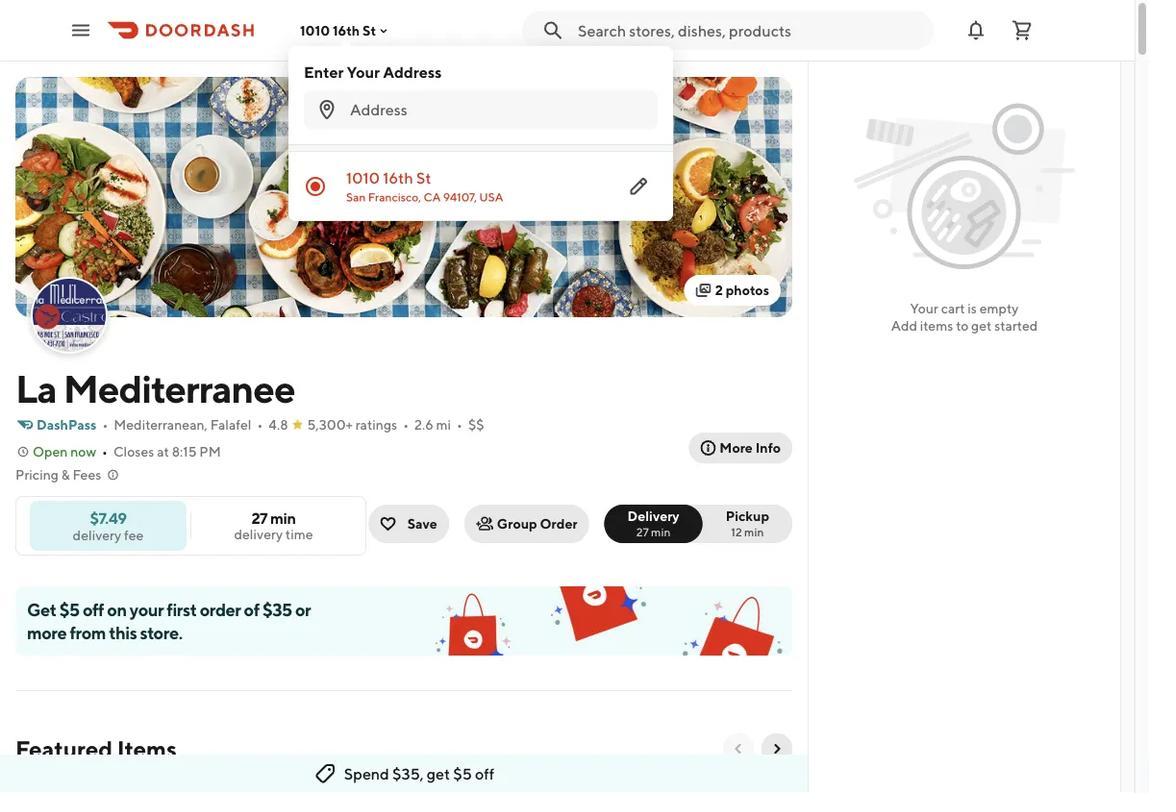Task type: describe. For each thing, give the bounding box(es) containing it.
mi
[[436, 417, 451, 433]]

pm
[[199, 444, 221, 460]]

get inside the 'your cart is empty add items to get started'
[[972, 318, 992, 334]]

to
[[956, 318, 969, 334]]

more
[[720, 440, 753, 456]]

la
[[15, 366, 56, 411]]

1 horizontal spatial off
[[475, 765, 495, 783]]

• left 4.8
[[257, 417, 263, 433]]

mediterranean, falafel
[[114, 417, 252, 433]]

min inside '27 min delivery time'
[[270, 509, 296, 528]]

cart
[[941, 301, 965, 316]]

16th for 1010 16th st
[[333, 22, 360, 38]]

order
[[540, 516, 578, 532]]

group order
[[497, 516, 578, 532]]

$7.49 delivery fee
[[73, 509, 144, 543]]

$35
[[263, 599, 292, 620]]

enter
[[304, 63, 344, 81]]

first
[[167, 599, 197, 620]]

started
[[995, 318, 1038, 334]]

notification bell image
[[965, 19, 988, 42]]

2 photos
[[715, 282, 769, 298]]

spend $35, get $5 off
[[344, 765, 495, 783]]

1010 for 1010 16th st san francisco, ca 94107, usa
[[346, 169, 380, 187]]

12
[[731, 525, 742, 539]]

27 inside the delivery 27 min
[[637, 525, 649, 539]]

this
[[109, 622, 137, 643]]

from
[[70, 622, 106, 643]]

more info
[[720, 440, 781, 456]]

2 photos button
[[685, 275, 781, 306]]

delivery inside '27 min delivery time'
[[234, 527, 283, 542]]

8:15
[[172, 444, 197, 460]]

$5 inside get $5 off on your first order of $35 or more from this store.
[[59, 599, 80, 620]]

address
[[383, 63, 442, 81]]

1010 for 1010 16th st
[[300, 22, 330, 38]]

• closes at 8:15 pm
[[102, 444, 221, 460]]

pricing & fees button
[[15, 466, 121, 485]]

your
[[130, 599, 164, 620]]

$7.49
[[90, 509, 127, 527]]

lunch lamb shawarma image
[[779, 776, 923, 794]]

lunch chicken pomegranate image
[[323, 776, 467, 794]]

lunch saffron chicken kebab image
[[171, 776, 315, 794]]

group order button
[[464, 505, 589, 543]]

items
[[920, 318, 954, 334]]

save button
[[369, 505, 449, 543]]

la mediterranee
[[15, 366, 295, 411]]

featured items
[[15, 735, 177, 763]]

94107,
[[443, 190, 477, 204]]

$$
[[468, 417, 484, 433]]

previous button of carousel image
[[731, 742, 746, 757]]

usa
[[479, 190, 504, 204]]

pricing
[[15, 467, 59, 483]]

delivery 27 min
[[628, 508, 680, 539]]

Store search: begin typing to search for stores available on DoorDash text field
[[578, 20, 922, 41]]

save
[[408, 516, 438, 532]]

min for pickup
[[745, 525, 764, 539]]

of
[[244, 599, 260, 620]]

&
[[61, 467, 70, 483]]

fee
[[124, 527, 144, 543]]

pickup 12 min
[[726, 508, 769, 539]]

5,300+ ratings •
[[307, 417, 409, 433]]

min for delivery
[[651, 525, 671, 539]]

dashpass
[[37, 417, 97, 433]]

featured
[[15, 735, 113, 763]]

featured items heading
[[15, 734, 177, 765]]



Task type: locate. For each thing, give the bounding box(es) containing it.
get
[[27, 599, 56, 620]]

1 horizontal spatial your
[[910, 301, 939, 316]]

0 vertical spatial $5
[[59, 599, 80, 620]]

1010 inside 1010 16th st san francisco, ca 94107, usa
[[346, 169, 380, 187]]

1 vertical spatial your
[[910, 301, 939, 316]]

27 min delivery time
[[234, 509, 313, 542]]

0 vertical spatial 1010
[[300, 22, 330, 38]]

off inside get $5 off on your first order of $35 or more from this store.
[[83, 599, 104, 620]]

0 horizontal spatial delivery
[[73, 527, 121, 543]]

open
[[33, 444, 68, 460]]

16th up francisco,
[[383, 169, 413, 187]]

group
[[497, 516, 537, 532]]

get $5 off on your first order of $35 or more from this store.
[[27, 599, 311, 643]]

1 vertical spatial $5
[[453, 765, 472, 783]]

none radio containing 1010 16th st
[[289, 152, 673, 221]]

delivery left fee
[[73, 527, 121, 543]]

get right to
[[972, 318, 992, 334]]

or
[[295, 599, 311, 620]]

lunch middle eastern plate image
[[475, 776, 619, 794]]

1 horizontal spatial delivery
[[234, 527, 283, 542]]

2
[[715, 282, 723, 298]]

None radio
[[605, 505, 703, 543], [691, 505, 793, 543], [605, 505, 703, 543], [691, 505, 793, 543]]

$5
[[59, 599, 80, 620], [453, 765, 472, 783]]

store.
[[140, 622, 182, 643]]

get
[[972, 318, 992, 334], [427, 765, 450, 783]]

$35,
[[393, 765, 424, 783]]

1 horizontal spatial 1010
[[346, 169, 380, 187]]

27 left time
[[252, 509, 268, 528]]

1010 16th st san francisco, ca 94107, usa
[[346, 169, 504, 204]]

lunch chicken shawerma image
[[19, 776, 164, 794]]

open now
[[33, 444, 96, 460]]

off left "on"
[[83, 599, 104, 620]]

0 vertical spatial 16th
[[333, 22, 360, 38]]

0 items, open order cart image
[[1011, 19, 1034, 42]]

min
[[270, 509, 296, 528], [651, 525, 671, 539], [745, 525, 764, 539]]

1 vertical spatial 16th
[[383, 169, 413, 187]]

ratings
[[356, 417, 397, 433]]

1010 up enter
[[300, 22, 330, 38]]

off
[[83, 599, 104, 620], [475, 765, 495, 783]]

items
[[117, 735, 177, 763]]

st
[[363, 22, 376, 38], [416, 169, 431, 187]]

0 horizontal spatial get
[[427, 765, 450, 783]]

lunch salmon kebab image
[[627, 776, 771, 794]]

1 vertical spatial 1010
[[346, 169, 380, 187]]

closes
[[113, 444, 154, 460]]

la mediterranee image
[[15, 77, 793, 317], [33, 279, 106, 352]]

27 inside '27 min delivery time'
[[252, 509, 268, 528]]

16th up enter
[[333, 22, 360, 38]]

$5 right the get
[[59, 599, 80, 620]]

min down pickup
[[745, 525, 764, 539]]

Enter Your Address text field
[[350, 99, 646, 120]]

st inside 1010 16th st san francisco, ca 94107, usa
[[416, 169, 431, 187]]

1 horizontal spatial get
[[972, 318, 992, 334]]

pickup
[[726, 508, 769, 524]]

5,300+
[[307, 417, 353, 433]]

1010 16th st
[[300, 22, 376, 38]]

next button of carousel image
[[769, 742, 785, 757]]

delivery
[[628, 508, 680, 524]]

1 horizontal spatial min
[[651, 525, 671, 539]]

2 horizontal spatial min
[[745, 525, 764, 539]]

more
[[27, 622, 67, 643]]

1010 16th st button
[[300, 22, 392, 38]]

$5 right $35,
[[453, 765, 472, 783]]

27 down delivery
[[637, 525, 649, 539]]

1 horizontal spatial st
[[416, 169, 431, 187]]

0 horizontal spatial your
[[347, 63, 380, 81]]

info
[[756, 440, 781, 456]]

photos
[[726, 282, 769, 298]]

your right enter
[[347, 63, 380, 81]]

0 horizontal spatial st
[[363, 22, 376, 38]]

on
[[107, 599, 127, 620]]

fees
[[73, 467, 101, 483]]

2.6
[[415, 417, 433, 433]]

more info button
[[689, 433, 793, 464]]

pricing & fees
[[15, 467, 101, 483]]

0 vertical spatial off
[[83, 599, 104, 620]]

16th inside 1010 16th st san francisco, ca 94107, usa
[[383, 169, 413, 187]]

at
[[157, 444, 169, 460]]

edit 1010 16th st from saved addresses image
[[627, 175, 650, 198]]

min inside the delivery 27 min
[[651, 525, 671, 539]]

1010
[[300, 22, 330, 38], [346, 169, 380, 187]]

0 vertical spatial get
[[972, 318, 992, 334]]

enter your address
[[304, 63, 442, 81]]

0 horizontal spatial 1010
[[300, 22, 330, 38]]

your
[[347, 63, 380, 81], [910, 301, 939, 316]]

mediterranee
[[63, 366, 295, 411]]

empty
[[980, 301, 1019, 316]]

16th for 1010 16th st san francisco, ca 94107, usa
[[383, 169, 413, 187]]

1010 up san
[[346, 169, 380, 187]]

spend
[[344, 765, 389, 783]]

san
[[346, 190, 366, 204]]

delivery left time
[[234, 527, 283, 542]]

get right $35,
[[427, 765, 450, 783]]

mediterranean,
[[114, 417, 208, 433]]

2.6 mi • $$
[[415, 417, 484, 433]]

16th
[[333, 22, 360, 38], [383, 169, 413, 187]]

order
[[200, 599, 241, 620]]

0 horizontal spatial 16th
[[333, 22, 360, 38]]

st up enter your address
[[363, 22, 376, 38]]

1 vertical spatial st
[[416, 169, 431, 187]]

1 horizontal spatial $5
[[453, 765, 472, 783]]

1 horizontal spatial 16th
[[383, 169, 413, 187]]

off right $35,
[[475, 765, 495, 783]]

• left 2.6
[[403, 417, 409, 433]]

0 horizontal spatial 27
[[252, 509, 268, 528]]

delivery inside $7.49 delivery fee
[[73, 527, 121, 543]]

0 vertical spatial your
[[347, 63, 380, 81]]

0 horizontal spatial off
[[83, 599, 104, 620]]

min inside pickup 12 min
[[745, 525, 764, 539]]

0 horizontal spatial $5
[[59, 599, 80, 620]]

• right mi
[[457, 417, 463, 433]]

is
[[968, 301, 977, 316]]

st for 1010 16th st san francisco, ca 94107, usa
[[416, 169, 431, 187]]

1 vertical spatial get
[[427, 765, 450, 783]]

• right dashpass at the left of page
[[102, 417, 108, 433]]

your up items
[[910, 301, 939, 316]]

order methods option group
[[605, 505, 793, 543]]

• right now
[[102, 444, 108, 460]]

min down delivery
[[651, 525, 671, 539]]

open menu image
[[69, 19, 92, 42]]

None radio
[[289, 152, 673, 221]]

add
[[891, 318, 918, 334]]

falafel
[[210, 417, 252, 433]]

4.8
[[269, 417, 288, 433]]

27
[[252, 509, 268, 528], [637, 525, 649, 539]]

francisco,
[[368, 190, 421, 204]]

ca
[[424, 190, 441, 204]]

1 vertical spatial off
[[475, 765, 495, 783]]

your inside the 'your cart is empty add items to get started'
[[910, 301, 939, 316]]

min up "$35"
[[270, 509, 296, 528]]

dashpass •
[[37, 417, 108, 433]]

your cart is empty add items to get started
[[891, 301, 1038, 334]]

0 horizontal spatial min
[[270, 509, 296, 528]]

now
[[70, 444, 96, 460]]

st up ca
[[416, 169, 431, 187]]

st for 1010 16th st
[[363, 22, 376, 38]]

•
[[102, 417, 108, 433], [257, 417, 263, 433], [403, 417, 409, 433], [457, 417, 463, 433], [102, 444, 108, 460]]

time
[[285, 527, 313, 542]]

1 horizontal spatial 27
[[637, 525, 649, 539]]

0 vertical spatial st
[[363, 22, 376, 38]]

delivery
[[234, 527, 283, 542], [73, 527, 121, 543]]



Task type: vqa. For each thing, say whether or not it's contained in the screenshot.
20%
no



